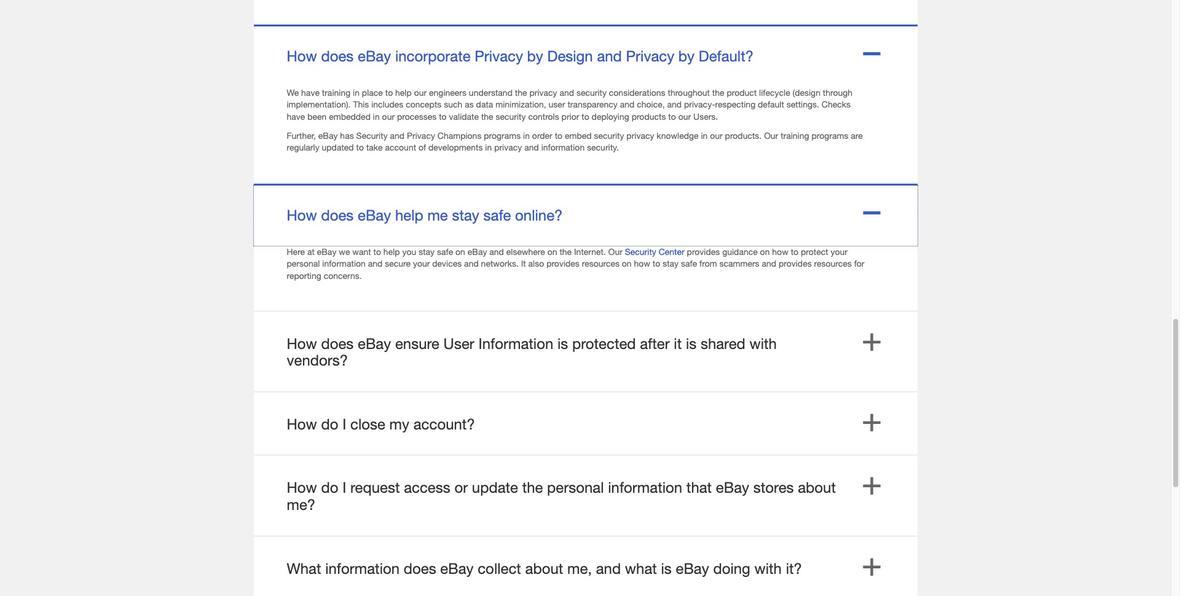 Task type: describe. For each thing, give the bounding box(es) containing it.
in down users.
[[701, 130, 708, 141]]

networks.
[[481, 258, 519, 269]]

design
[[547, 47, 593, 65]]

internet.
[[574, 246, 606, 257]]

validate
[[449, 111, 479, 122]]

1 vertical spatial privacy
[[627, 130, 654, 141]]

our inside further, ebay has security and privacy champions programs in order to embed security privacy knowledge in our products. our training programs are regularly updated to take account of developments in privacy and information security.
[[764, 130, 778, 141]]

lifecycle
[[759, 87, 790, 98]]

throughout
[[668, 87, 710, 98]]

the up respecting
[[712, 87, 724, 98]]

implementation).
[[287, 99, 351, 110]]

how does ebay help me stay safe online? link
[[254, 186, 917, 246]]

we
[[339, 246, 350, 257]]

further,
[[287, 130, 316, 141]]

ebay inside how does ebay ensure user information is protected after it is shared with vendors?
[[358, 335, 391, 352]]

user
[[549, 99, 565, 110]]

to left protect
[[791, 246, 799, 257]]

secure
[[385, 258, 411, 269]]

0 horizontal spatial how
[[634, 258, 650, 269]]

online?
[[515, 207, 563, 224]]

controls
[[528, 111, 559, 122]]

ensure
[[395, 335, 439, 352]]

ebay up place
[[358, 47, 391, 65]]

on right elsewhere
[[547, 246, 557, 257]]

2 resources from the left
[[814, 258, 852, 269]]

does for how does ebay incorporate privacy by design and privacy by default?
[[321, 47, 354, 65]]

such
[[444, 99, 462, 110]]

privacy inside further, ebay has security and privacy champions programs in order to embed security privacy knowledge in our products. our training programs are regularly updated to take account of developments in privacy and information security.
[[407, 130, 435, 141]]

it
[[674, 335, 682, 352]]

checks
[[822, 99, 851, 110]]

further, ebay has security and privacy champions programs in order to embed security privacy knowledge in our products. our training programs are regularly updated to take account of developments in privacy and information security.
[[287, 130, 863, 153]]

respecting
[[715, 99, 756, 110]]

how do i request access or update the personal information that ebay stores about me? link
[[254, 458, 917, 535]]

and inside how does ebay incorporate privacy by design and privacy by default? link
[[597, 47, 622, 65]]

to down transparency
[[582, 111, 589, 122]]

how for how does ebay incorporate privacy by design and privacy by default?
[[287, 47, 317, 65]]

of
[[419, 142, 426, 153]]

place
[[362, 87, 383, 98]]

has
[[340, 130, 354, 141]]

default
[[758, 99, 784, 110]]

1 programs from the left
[[484, 130, 521, 141]]

privacy-
[[684, 99, 715, 110]]

how does ebay ensure user information is protected after it is shared with vendors? link
[[254, 314, 917, 391]]

do for request
[[321, 479, 338, 496]]

and right scammers
[[762, 258, 776, 269]]

privacy inside "we have training in place to help our engineers understand the privacy and security considerations throughout the product lifecycle (design through implementation). this includes concepts such as data minimization, user transparency and choice, and privacy-respecting default settings. checks have been embedded in our processes to validate the security controls prior to deploying products to our users."
[[530, 87, 557, 98]]

embedded
[[329, 111, 371, 122]]

transparency
[[568, 99, 618, 110]]

about inside 'link'
[[525, 560, 563, 577]]

you
[[402, 246, 416, 257]]

help for you
[[383, 246, 400, 257]]

this
[[353, 99, 369, 110]]

what
[[287, 560, 321, 577]]

devices
[[432, 258, 462, 269]]

deploying
[[592, 111, 629, 122]]

on right guidance
[[760, 246, 770, 257]]

the inside how do i request access or update the personal information that ebay stores about me?
[[522, 479, 543, 496]]

been
[[307, 111, 327, 122]]

how do i close my account?
[[287, 415, 475, 433]]

ebay right at
[[317, 246, 336, 257]]

and up the user
[[560, 87, 574, 98]]

we
[[287, 87, 299, 98]]

information
[[479, 335, 553, 352]]

take
[[366, 142, 383, 153]]

we have training in place to help our engineers understand the privacy and security considerations throughout the product lifecycle (design through implementation). this includes concepts such as data minimization, user transparency and choice, and privacy-respecting default settings. checks have been embedded in our processes to validate the security controls prior to deploying products to our users.
[[287, 87, 853, 122]]

after
[[640, 335, 670, 352]]

0 horizontal spatial your
[[413, 258, 430, 269]]

security center link
[[625, 246, 685, 257]]

training inside "we have training in place to help our engineers understand the privacy and security considerations throughout the product lifecycle (design through implementation). this includes concepts such as data minimization, user transparency and choice, and privacy-respecting default settings. checks have been embedded in our processes to validate the security controls prior to deploying products to our users."
[[322, 87, 350, 98]]

vendors?
[[287, 352, 348, 369]]

what
[[625, 560, 657, 577]]

does inside what information does ebay collect about me, and what is ebay doing with it? 'link'
[[404, 560, 436, 577]]

1 horizontal spatial security
[[625, 246, 656, 257]]

0 vertical spatial have
[[301, 87, 320, 98]]

shared
[[701, 335, 746, 352]]

with for shared
[[750, 335, 777, 352]]

it
[[521, 258, 526, 269]]

the down data
[[481, 111, 493, 122]]

1 horizontal spatial stay
[[452, 207, 479, 224]]

ebay up networks.
[[468, 246, 487, 257]]

1 vertical spatial help
[[395, 207, 423, 224]]

developments
[[428, 142, 483, 153]]

security inside further, ebay has security and privacy champions programs in order to embed security privacy knowledge in our products. our training programs are regularly updated to take account of developments in privacy and information security.
[[356, 130, 388, 141]]

how do i close my account? link
[[254, 395, 917, 454]]

0 vertical spatial how
[[772, 246, 789, 257]]

on down security center link
[[622, 258, 632, 269]]

0 horizontal spatial is
[[558, 335, 568, 352]]

how does ebay ensure user information is protected after it is shared with vendors?
[[287, 335, 777, 369]]

ebay left 'collect'
[[440, 560, 474, 577]]

1 vertical spatial security
[[496, 111, 526, 122]]

security.
[[587, 142, 619, 153]]

1 horizontal spatial safe
[[483, 207, 511, 224]]

and down here at ebay we want to help you stay safe on ebay and elsewhere on the internet. our security center
[[464, 258, 479, 269]]

reporting
[[287, 270, 321, 281]]

me
[[427, 207, 448, 224]]

that
[[686, 479, 712, 496]]

order
[[532, 130, 552, 141]]

are
[[851, 130, 863, 141]]

minimization,
[[496, 99, 546, 110]]

in left the order
[[523, 130, 530, 141]]

and down the order
[[524, 142, 539, 153]]

1 resources from the left
[[582, 258, 620, 269]]

ebay up want
[[358, 207, 391, 224]]

account?
[[414, 415, 475, 433]]

stay inside 'provides guidance on how to protect your personal information and secure your devices and networks. it also provides resources on how to stay safe from scammers and provides resources for reporting concerns.'
[[663, 258, 679, 269]]

training inside further, ebay has security and privacy champions programs in order to embed security privacy knowledge in our products. our training programs are regularly updated to take account of developments in privacy and information security.
[[781, 130, 809, 141]]

also
[[528, 258, 544, 269]]

how for how does ebay ensure user information is protected after it is shared with vendors?
[[287, 335, 317, 352]]

provides guidance on how to protect your personal information and secure your devices and networks. it also provides resources on how to stay safe from scammers and provides resources for reporting concerns.
[[287, 246, 865, 281]]

settings.
[[787, 99, 819, 110]]

information inside further, ebay has security and privacy champions programs in order to embed security privacy knowledge in our products. our training programs are regularly updated to take account of developments in privacy and information security.
[[541, 142, 585, 153]]

data
[[476, 99, 493, 110]]

1 horizontal spatial privacy
[[475, 47, 523, 65]]

here
[[287, 246, 305, 257]]

guidance
[[722, 246, 758, 257]]

to down security center link
[[653, 258, 660, 269]]

0 horizontal spatial provides
[[547, 258, 580, 269]]

elsewhere
[[506, 246, 545, 257]]

2 by from the left
[[679, 47, 695, 65]]

account
[[385, 142, 416, 153]]

update
[[472, 479, 518, 496]]

how for how does ebay help me stay safe online?
[[287, 207, 317, 224]]

and down want
[[368, 258, 383, 269]]

what information does ebay collect about me, and what is ebay doing with it? link
[[254, 539, 917, 596]]

do for close
[[321, 415, 338, 433]]

the up minimization,
[[515, 87, 527, 98]]



Task type: vqa. For each thing, say whether or not it's contained in the screenshot.
The Our Purpose In Action LINK
no



Task type: locate. For each thing, give the bounding box(es) containing it.
1 vertical spatial have
[[287, 111, 305, 122]]

1 vertical spatial security
[[625, 246, 656, 257]]

0 vertical spatial with
[[750, 335, 777, 352]]

1 vertical spatial our
[[608, 246, 623, 257]]

help inside "we have training in place to help our engineers understand the privacy and security considerations throughout the product lifecycle (design through implementation). this includes concepts such as data minimization, user transparency and choice, and privacy-respecting default settings. checks have been embedded in our processes to validate the security controls prior to deploying products to our users."
[[395, 87, 412, 98]]

safe left from
[[681, 258, 697, 269]]

personal
[[287, 258, 320, 269], [547, 479, 604, 496]]

security left center
[[625, 246, 656, 257]]

want
[[352, 246, 371, 257]]

0 vertical spatial help
[[395, 87, 412, 98]]

i for close
[[342, 415, 346, 433]]

training
[[322, 87, 350, 98], [781, 130, 809, 141]]

information right the what
[[325, 560, 400, 577]]

1 horizontal spatial privacy
[[530, 87, 557, 98]]

0 horizontal spatial by
[[527, 47, 543, 65]]

safe up here at ebay we want to help you stay safe on ebay and elsewhere on the internet. our security center
[[483, 207, 511, 224]]

1 vertical spatial stay
[[419, 246, 435, 257]]

to down "such"
[[439, 111, 447, 122]]

our inside further, ebay has security and privacy champions programs in order to embed security privacy knowledge in our products. our training programs are regularly updated to take account of developments in privacy and information security.
[[710, 130, 723, 141]]

have up further,
[[287, 111, 305, 122]]

and up account
[[390, 130, 405, 141]]

on
[[456, 246, 465, 257], [547, 246, 557, 257], [760, 246, 770, 257], [622, 258, 632, 269]]

1 horizontal spatial by
[[679, 47, 695, 65]]

to right the order
[[555, 130, 563, 141]]

processes
[[397, 111, 437, 122]]

ebay left doing on the right of page
[[676, 560, 709, 577]]

information inside 'link'
[[325, 560, 400, 577]]

information left that
[[608, 479, 682, 496]]

1 horizontal spatial is
[[661, 560, 672, 577]]

1 by from the left
[[527, 47, 543, 65]]

embed
[[565, 130, 592, 141]]

our
[[414, 87, 427, 98], [382, 111, 395, 122], [678, 111, 691, 122], [710, 130, 723, 141]]

stores
[[753, 479, 794, 496]]

and down throughout
[[667, 99, 682, 110]]

security up transparency
[[577, 87, 607, 98]]

0 horizontal spatial personal
[[287, 258, 320, 269]]

resources down protect
[[814, 258, 852, 269]]

is right what
[[661, 560, 672, 577]]

our down "includes"
[[382, 111, 395, 122]]

1 how from the top
[[287, 47, 317, 65]]

product
[[727, 87, 757, 98]]

close
[[350, 415, 385, 433]]

programs left are
[[812, 130, 848, 141]]

from
[[700, 258, 717, 269]]

2 how from the top
[[287, 207, 317, 224]]

in down "includes"
[[373, 111, 380, 122]]

1 vertical spatial your
[[413, 258, 430, 269]]

0 horizontal spatial our
[[608, 246, 623, 257]]

users.
[[693, 111, 718, 122]]

1 horizontal spatial programs
[[812, 130, 848, 141]]

i
[[342, 415, 346, 433], [342, 479, 346, 496]]

with inside how does ebay ensure user information is protected after it is shared with vendors?
[[750, 335, 777, 352]]

through
[[823, 87, 853, 98]]

2 i from the top
[[342, 479, 346, 496]]

with for doing
[[755, 560, 782, 577]]

5 how from the top
[[287, 479, 317, 496]]

provides right also
[[547, 258, 580, 269]]

does for how does ebay ensure user information is protected after it is shared with vendors?
[[321, 335, 354, 352]]

me?
[[287, 496, 315, 513]]

2 programs from the left
[[812, 130, 848, 141]]

privacy up of
[[407, 130, 435, 141]]

0 horizontal spatial stay
[[419, 246, 435, 257]]

concerns.
[[324, 270, 362, 281]]

do left close
[[321, 415, 338, 433]]

1 vertical spatial about
[[525, 560, 563, 577]]

how inside how do i request access or update the personal information that ebay stores about me?
[[287, 479, 317, 496]]

protect
[[801, 246, 828, 257]]

1 horizontal spatial our
[[764, 130, 778, 141]]

security inside further, ebay has security and privacy champions programs in order to embed security privacy knowledge in our products. our training programs are regularly updated to take account of developments in privacy and information security.
[[594, 130, 624, 141]]

is left protected
[[558, 335, 568, 352]]

0 vertical spatial security
[[356, 130, 388, 141]]

ebay inside how do i request access or update the personal information that ebay stores about me?
[[716, 479, 749, 496]]

for
[[854, 258, 865, 269]]

2 vertical spatial privacy
[[494, 142, 522, 153]]

3 how from the top
[[287, 335, 317, 352]]

to up "includes"
[[385, 87, 393, 98]]

about right stores
[[798, 479, 836, 496]]

ebay left ensure
[[358, 335, 391, 352]]

2 horizontal spatial provides
[[779, 258, 812, 269]]

1 horizontal spatial training
[[781, 130, 809, 141]]

i for request
[[342, 479, 346, 496]]

security up 'security.' at the top of the page
[[594, 130, 624, 141]]

ebay up updated
[[318, 130, 338, 141]]

how left protect
[[772, 246, 789, 257]]

4 how from the top
[[287, 415, 317, 433]]

collect
[[478, 560, 521, 577]]

i left close
[[342, 415, 346, 433]]

considerations
[[609, 87, 665, 98]]

do right me?
[[321, 479, 338, 496]]

0 vertical spatial do
[[321, 415, 338, 433]]

includes
[[371, 99, 403, 110]]

how
[[772, 246, 789, 257], [634, 258, 650, 269]]

your down you
[[413, 258, 430, 269]]

how does ebay incorporate privacy by design and privacy by default? link
[[254, 26, 917, 86]]

request
[[350, 479, 400, 496]]

protected
[[572, 335, 636, 352]]

2 horizontal spatial safe
[[681, 258, 697, 269]]

i inside how do i request access or update the personal information that ebay stores about me?
[[342, 479, 346, 496]]

resources down internet.
[[582, 258, 620, 269]]

2 do from the top
[[321, 479, 338, 496]]

the
[[515, 87, 527, 98], [712, 87, 724, 98], [481, 111, 493, 122], [560, 246, 572, 257], [522, 479, 543, 496]]

resources
[[582, 258, 620, 269], [814, 258, 852, 269]]

by left design on the top
[[527, 47, 543, 65]]

0 vertical spatial i
[[342, 415, 346, 433]]

provides up from
[[687, 246, 720, 257]]

0 horizontal spatial programs
[[484, 130, 521, 141]]

i left request
[[342, 479, 346, 496]]

help
[[395, 87, 412, 98], [395, 207, 423, 224], [383, 246, 400, 257]]

personal inside 'provides guidance on how to protect your personal information and secure your devices and networks. it also provides resources on how to stay safe from scammers and provides resources for reporting concerns.'
[[287, 258, 320, 269]]

information down the "we"
[[322, 258, 366, 269]]

access
[[404, 479, 450, 496]]

training up implementation).
[[322, 87, 350, 98]]

1 vertical spatial how
[[634, 258, 650, 269]]

privacy down products
[[627, 130, 654, 141]]

concepts
[[406, 99, 442, 110]]

the left internet.
[[560, 246, 572, 257]]

stay right you
[[419, 246, 435, 257]]

how for how do i request access or update the personal information that ebay stores about me?
[[287, 479, 317, 496]]

does inside 'how does ebay help me stay safe online?' link
[[321, 207, 354, 224]]

on up the devices
[[456, 246, 465, 257]]

understand
[[469, 87, 513, 98]]

(design
[[793, 87, 821, 98]]

how for how do i close my account?
[[287, 415, 317, 433]]

0 horizontal spatial safe
[[437, 246, 453, 257]]

my
[[389, 415, 409, 433]]

does for how does ebay help me stay safe online?
[[321, 207, 354, 224]]

your right protect
[[831, 246, 848, 257]]

1 horizontal spatial personal
[[547, 479, 604, 496]]

stay down center
[[663, 258, 679, 269]]

center
[[659, 246, 685, 257]]

our right internet.
[[608, 246, 623, 257]]

with inside 'link'
[[755, 560, 782, 577]]

0 vertical spatial privacy
[[530, 87, 557, 98]]

here at ebay we want to help you stay safe on ebay and elsewhere on the internet. our security center
[[287, 246, 685, 257]]

what information does ebay collect about me, and what is ebay doing with it?
[[287, 560, 802, 577]]

doing
[[713, 560, 750, 577]]

do inside how do i request access or update the personal information that ebay stores about me?
[[321, 479, 338, 496]]

1 vertical spatial training
[[781, 130, 809, 141]]

how does ebay incorporate privacy by design and privacy by default?
[[287, 47, 754, 65]]

1 horizontal spatial about
[[798, 479, 836, 496]]

prior
[[562, 111, 579, 122]]

is inside 'link'
[[661, 560, 672, 577]]

user
[[444, 335, 474, 352]]

0 horizontal spatial resources
[[582, 258, 620, 269]]

1 horizontal spatial your
[[831, 246, 848, 257]]

our down privacy-
[[678, 111, 691, 122]]

0 horizontal spatial training
[[322, 87, 350, 98]]

with left it?
[[755, 560, 782, 577]]

information down embed
[[541, 142, 585, 153]]

1 do from the top
[[321, 415, 338, 433]]

our down users.
[[710, 130, 723, 141]]

our right products.
[[764, 130, 778, 141]]

2 horizontal spatial privacy
[[627, 130, 654, 141]]

security down minimization,
[[496, 111, 526, 122]]

engineers
[[429, 87, 467, 98]]

0 vertical spatial your
[[831, 246, 848, 257]]

privacy down minimization,
[[494, 142, 522, 153]]

how inside how does ebay ensure user information is protected after it is shared with vendors?
[[287, 335, 317, 352]]

training down settings.
[[781, 130, 809, 141]]

safe
[[483, 207, 511, 224], [437, 246, 453, 257], [681, 258, 697, 269]]

security up take
[[356, 130, 388, 141]]

in right developments
[[485, 142, 492, 153]]

programs down data
[[484, 130, 521, 141]]

how down security center link
[[634, 258, 650, 269]]

2 vertical spatial stay
[[663, 258, 679, 269]]

to right want
[[373, 246, 381, 257]]

2 horizontal spatial stay
[[663, 258, 679, 269]]

2 vertical spatial safe
[[681, 258, 697, 269]]

it?
[[786, 560, 802, 577]]

2 vertical spatial security
[[594, 130, 624, 141]]

privacy
[[530, 87, 557, 98], [627, 130, 654, 141], [494, 142, 522, 153]]

safe up the devices
[[437, 246, 453, 257]]

how does ebay help me stay safe online?
[[287, 207, 563, 224]]

about inside how do i request access or update the personal information that ebay stores about me?
[[798, 479, 836, 496]]

have up implementation).
[[301, 87, 320, 98]]

personal inside how do i request access or update the personal information that ebay stores about me?
[[547, 479, 604, 496]]

ebay right that
[[716, 479, 749, 496]]

0 horizontal spatial privacy
[[407, 130, 435, 141]]

information inside how do i request access or update the personal information that ebay stores about me?
[[608, 479, 682, 496]]

0 vertical spatial our
[[764, 130, 778, 141]]

does
[[321, 47, 354, 65], [321, 207, 354, 224], [321, 335, 354, 352], [404, 560, 436, 577]]

0 horizontal spatial privacy
[[494, 142, 522, 153]]

about left me,
[[525, 560, 563, 577]]

help up "includes"
[[395, 87, 412, 98]]

our up concepts
[[414, 87, 427, 98]]

how
[[287, 47, 317, 65], [287, 207, 317, 224], [287, 335, 317, 352], [287, 415, 317, 433], [287, 479, 317, 496]]

and
[[597, 47, 622, 65], [560, 87, 574, 98], [620, 99, 635, 110], [667, 99, 682, 110], [390, 130, 405, 141], [524, 142, 539, 153], [489, 246, 504, 257], [368, 258, 383, 269], [464, 258, 479, 269], [762, 258, 776, 269], [596, 560, 621, 577]]

with right shared
[[750, 335, 777, 352]]

products
[[632, 111, 666, 122]]

1 i from the top
[[342, 415, 346, 433]]

and up networks.
[[489, 246, 504, 257]]

0 horizontal spatial security
[[356, 130, 388, 141]]

2 horizontal spatial is
[[686, 335, 697, 352]]

about
[[798, 479, 836, 496], [525, 560, 563, 577]]

products.
[[725, 130, 762, 141]]

choice,
[[637, 99, 665, 110]]

2 horizontal spatial privacy
[[626, 47, 674, 65]]

security
[[356, 130, 388, 141], [625, 246, 656, 257]]

knowledge
[[657, 130, 699, 141]]

in up this
[[353, 87, 360, 98]]

1 vertical spatial do
[[321, 479, 338, 496]]

help for our
[[395, 87, 412, 98]]

1 vertical spatial safe
[[437, 246, 453, 257]]

safe inside 'provides guidance on how to protect your personal information and secure your devices and networks. it also provides resources on how to stay safe from scammers and provides resources for reporting concerns.'
[[681, 258, 697, 269]]

at
[[307, 246, 315, 257]]

0 vertical spatial training
[[322, 87, 350, 98]]

2 vertical spatial help
[[383, 246, 400, 257]]

to left take
[[356, 142, 364, 153]]

1 vertical spatial i
[[342, 479, 346, 496]]

1 vertical spatial with
[[755, 560, 782, 577]]

your
[[831, 246, 848, 257], [413, 258, 430, 269]]

help left me
[[395, 207, 423, 224]]

0 vertical spatial stay
[[452, 207, 479, 224]]

privacy up the user
[[530, 87, 557, 98]]

ebay inside further, ebay has security and privacy champions programs in order to embed security privacy knowledge in our products. our training programs are regularly updated to take account of developments in privacy and information security.
[[318, 130, 338, 141]]

1 horizontal spatial provides
[[687, 246, 720, 257]]

0 vertical spatial safe
[[483, 207, 511, 224]]

and right design on the top
[[597, 47, 622, 65]]

0 vertical spatial security
[[577, 87, 607, 98]]

0 vertical spatial about
[[798, 479, 836, 496]]

have
[[301, 87, 320, 98], [287, 111, 305, 122]]

and right me,
[[596, 560, 621, 577]]

in
[[353, 87, 360, 98], [373, 111, 380, 122], [523, 130, 530, 141], [701, 130, 708, 141], [485, 142, 492, 153]]

updated
[[322, 142, 354, 153]]

does inside how does ebay ensure user information is protected after it is shared with vendors?
[[321, 335, 354, 352]]

do
[[321, 415, 338, 433], [321, 479, 338, 496]]

0 horizontal spatial about
[[525, 560, 563, 577]]

help up secure
[[383, 246, 400, 257]]

and down considerations
[[620, 99, 635, 110]]

0 vertical spatial personal
[[287, 258, 320, 269]]

privacy
[[475, 47, 523, 65], [626, 47, 674, 65], [407, 130, 435, 141]]

provides down protect
[[779, 258, 812, 269]]

scammers
[[719, 258, 760, 269]]

is right the it
[[686, 335, 697, 352]]

privacy up understand
[[475, 47, 523, 65]]

default?
[[699, 47, 754, 65]]

information inside 'provides guidance on how to protect your personal information and secure your devices and networks. it also provides resources on how to stay safe from scammers and provides resources for reporting concerns.'
[[322, 258, 366, 269]]

and inside what information does ebay collect about me, and what is ebay doing with it? 'link'
[[596, 560, 621, 577]]

1 horizontal spatial resources
[[814, 258, 852, 269]]

by up throughout
[[679, 47, 695, 65]]

how do i request access or update the personal information that ebay stores about me?
[[287, 479, 836, 513]]

1 vertical spatial personal
[[547, 479, 604, 496]]

privacy up considerations
[[626, 47, 674, 65]]

me,
[[567, 560, 592, 577]]

champions
[[438, 130, 482, 141]]

1 horizontal spatial how
[[772, 246, 789, 257]]

does inside how does ebay incorporate privacy by design and privacy by default? link
[[321, 47, 354, 65]]

stay right me
[[452, 207, 479, 224]]

the right "update"
[[522, 479, 543, 496]]

information
[[541, 142, 585, 153], [322, 258, 366, 269], [608, 479, 682, 496], [325, 560, 400, 577]]

with
[[750, 335, 777, 352], [755, 560, 782, 577]]

to up knowledge
[[668, 111, 676, 122]]



